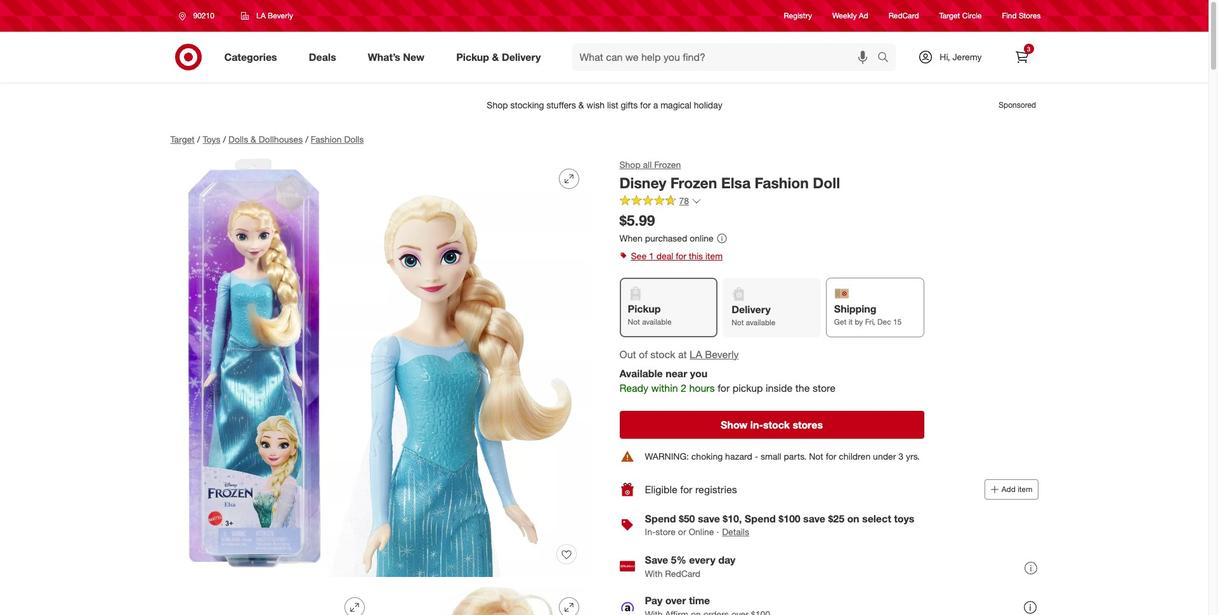 Task type: locate. For each thing, give the bounding box(es) containing it.
beverly up available near you ready within 2 hours for pickup inside the store
[[705, 348, 739, 361]]

in-
[[750, 419, 763, 432]]

1 vertical spatial pickup
[[628, 303, 661, 316]]

pay over time
[[645, 594, 710, 607]]

0 horizontal spatial 3
[[899, 451, 904, 462]]

delivery
[[502, 50, 541, 63], [732, 304, 771, 316]]

pickup right 'new'
[[456, 50, 489, 63]]

available near you ready within 2 hours for pickup inside the store
[[620, 368, 836, 395]]

1 horizontal spatial dolls
[[344, 134, 364, 145]]

0 horizontal spatial store
[[656, 527, 676, 538]]

/ right dollhouses
[[305, 134, 308, 145]]

0 horizontal spatial la
[[256, 11, 266, 20]]

2 horizontal spatial /
[[305, 134, 308, 145]]

item inside see 1 deal for this item link
[[706, 251, 723, 262]]

0 vertical spatial item
[[706, 251, 723, 262]]

0 vertical spatial store
[[813, 382, 836, 395]]

1 horizontal spatial stock
[[763, 419, 790, 432]]

5%
[[671, 554, 686, 566]]

2 horizontal spatial not
[[809, 451, 823, 462]]

available inside pickup not available
[[642, 317, 672, 327]]

target for target / toys / dolls & dollhouses / fashion dolls
[[170, 134, 195, 145]]

registries
[[695, 483, 737, 496]]

0 horizontal spatial pickup
[[456, 50, 489, 63]]

spend
[[645, 513, 676, 525], [745, 513, 776, 525]]

1 horizontal spatial beverly
[[705, 348, 739, 361]]

toys
[[894, 513, 915, 525]]

1 horizontal spatial available
[[746, 318, 776, 328]]

ad
[[859, 11, 868, 21]]

1 horizontal spatial 3
[[1027, 45, 1031, 53]]

by
[[855, 317, 863, 327]]

disney frozen elsa fashion doll, 1 of 7 image
[[170, 159, 589, 577]]

disney frozen elsa fashion doll, 3 of 7 image
[[385, 588, 589, 615]]

0 horizontal spatial spend
[[645, 513, 676, 525]]

find stores
[[1002, 11, 1041, 21]]

children
[[839, 451, 871, 462]]

$10,
[[723, 513, 742, 525]]

0 vertical spatial delivery
[[502, 50, 541, 63]]

pickup inside pickup not available
[[628, 303, 661, 316]]

spend $50 save $10, spend $100 save $25 on select toys link
[[645, 513, 915, 525]]

available inside delivery not available
[[746, 318, 776, 328]]

1 vertical spatial fashion
[[755, 174, 809, 192]]

3 left 'yrs.'
[[899, 451, 904, 462]]

3 link
[[1008, 43, 1036, 71]]

0 vertical spatial pickup
[[456, 50, 489, 63]]

/ left the toys link
[[197, 134, 200, 145]]

spend up details
[[745, 513, 776, 525]]

pay
[[645, 594, 663, 607]]

pickup
[[456, 50, 489, 63], [628, 303, 661, 316]]

1 horizontal spatial item
[[1018, 485, 1033, 494]]

0 horizontal spatial beverly
[[268, 11, 293, 20]]

0 horizontal spatial not
[[628, 317, 640, 327]]

1 horizontal spatial target
[[939, 11, 960, 21]]

for inside available near you ready within 2 hours for pickup inside the store
[[718, 382, 730, 395]]

0 vertical spatial fashion
[[311, 134, 342, 145]]

beverly up categories link
[[268, 11, 293, 20]]

1 horizontal spatial not
[[732, 318, 744, 328]]

toys
[[203, 134, 220, 145]]

stores
[[1019, 11, 1041, 21]]

0 horizontal spatial delivery
[[502, 50, 541, 63]]

what's
[[368, 50, 400, 63]]

see 1 deal for this item link
[[620, 248, 1038, 265]]

jeremy
[[953, 51, 982, 62]]

dolls & dollhouses link
[[228, 134, 303, 145]]

la right the at at bottom
[[690, 348, 702, 361]]

0 horizontal spatial redcard
[[665, 568, 701, 579]]

delivery not available
[[732, 304, 776, 328]]

0 vertical spatial &
[[492, 50, 499, 63]]

frozen
[[654, 159, 681, 170], [671, 174, 717, 192]]

out
[[620, 348, 636, 361]]

1 vertical spatial target
[[170, 134, 195, 145]]

save left $25
[[803, 513, 825, 525]]

for right hours
[[718, 382, 730, 395]]

la
[[256, 11, 266, 20], [690, 348, 702, 361]]

details
[[722, 527, 749, 538]]

target left circle
[[939, 11, 960, 21]]

not for delivery
[[732, 318, 744, 328]]

la inside la beverly dropdown button
[[256, 11, 266, 20]]

pickup & delivery
[[456, 50, 541, 63]]

inside
[[766, 382, 793, 395]]

0 vertical spatial stock
[[651, 348, 675, 361]]

search
[[872, 52, 903, 64]]

0 horizontal spatial item
[[706, 251, 723, 262]]

find
[[1002, 11, 1017, 21]]

not inside delivery not available
[[732, 318, 744, 328]]

0 horizontal spatial &
[[251, 134, 256, 145]]

1 vertical spatial la
[[690, 348, 702, 361]]

0 vertical spatial 3
[[1027, 45, 1031, 53]]

0 vertical spatial redcard
[[889, 11, 919, 21]]

1 horizontal spatial store
[[813, 382, 836, 395]]

&
[[492, 50, 499, 63], [251, 134, 256, 145]]

1 horizontal spatial redcard
[[889, 11, 919, 21]]

0 horizontal spatial fashion
[[311, 134, 342, 145]]

save 5% every day with redcard
[[645, 554, 736, 579]]

0 vertical spatial target
[[939, 11, 960, 21]]

available
[[642, 317, 672, 327], [746, 318, 776, 328]]

ready
[[620, 382, 649, 395]]

1 horizontal spatial save
[[803, 513, 825, 525]]

warning:
[[645, 451, 689, 462]]

1 vertical spatial beverly
[[705, 348, 739, 361]]

item right add
[[1018, 485, 1033, 494]]

stock inside the show in-stock stores 'button'
[[763, 419, 790, 432]]

1 vertical spatial &
[[251, 134, 256, 145]]

redcard down 5%
[[665, 568, 701, 579]]

0 horizontal spatial /
[[197, 134, 200, 145]]

spend up 'in-' on the bottom
[[645, 513, 676, 525]]

fashion left doll
[[755, 174, 809, 192]]

frozen up the 78
[[671, 174, 717, 192]]

stock left stores
[[763, 419, 790, 432]]

1 vertical spatial store
[[656, 527, 676, 538]]

1 vertical spatial redcard
[[665, 568, 701, 579]]

categories link
[[214, 43, 293, 71]]

1 / from the left
[[197, 134, 200, 145]]

target left the toys link
[[170, 134, 195, 145]]

pickup not available
[[628, 303, 672, 327]]

0 vertical spatial la
[[256, 11, 266, 20]]

hours
[[689, 382, 715, 395]]

0 horizontal spatial stock
[[651, 348, 675, 361]]

elsa
[[721, 174, 751, 192]]

la up categories link
[[256, 11, 266, 20]]

la beverly
[[256, 11, 293, 20]]

choking
[[691, 451, 723, 462]]

0 horizontal spatial save
[[698, 513, 720, 525]]

not
[[628, 317, 640, 327], [732, 318, 744, 328], [809, 451, 823, 462]]

stock
[[651, 348, 675, 361], [763, 419, 790, 432]]

for left children
[[826, 451, 837, 462]]

1 vertical spatial item
[[1018, 485, 1033, 494]]

$5.99
[[620, 211, 655, 229]]

1 horizontal spatial /
[[223, 134, 226, 145]]

2 save from the left
[[803, 513, 825, 525]]

1 horizontal spatial pickup
[[628, 303, 661, 316]]

not inside pickup not available
[[628, 317, 640, 327]]

$100
[[779, 513, 801, 525]]

show in-stock stores
[[721, 419, 823, 432]]

for
[[676, 251, 686, 262], [718, 382, 730, 395], [826, 451, 837, 462], [680, 483, 693, 496]]

toys link
[[203, 134, 220, 145]]

/ right toys
[[223, 134, 226, 145]]

when
[[620, 233, 643, 243]]

la beverly button
[[233, 4, 301, 27]]

beverly
[[268, 11, 293, 20], [705, 348, 739, 361]]

0 horizontal spatial available
[[642, 317, 672, 327]]

store right the
[[813, 382, 836, 395]]

store left or
[[656, 527, 676, 538]]

0 vertical spatial beverly
[[268, 11, 293, 20]]

0 horizontal spatial target
[[170, 134, 195, 145]]

1 vertical spatial delivery
[[732, 304, 771, 316]]

redcard right ad
[[889, 11, 919, 21]]

3 down stores at the top
[[1027, 45, 1031, 53]]

1 horizontal spatial delivery
[[732, 304, 771, 316]]

target
[[939, 11, 960, 21], [170, 134, 195, 145]]

stock left the at at bottom
[[651, 348, 675, 361]]

item right this
[[706, 251, 723, 262]]

available for pickup
[[642, 317, 672, 327]]

near
[[666, 368, 687, 380]]

get
[[834, 317, 847, 327]]

1 vertical spatial stock
[[763, 419, 790, 432]]

15
[[893, 317, 902, 327]]

search button
[[872, 43, 903, 74]]

not right parts. on the bottom right
[[809, 451, 823, 462]]

save up "online"
[[698, 513, 720, 525]]

target circle
[[939, 11, 982, 21]]

1 horizontal spatial &
[[492, 50, 499, 63]]

find stores link
[[1002, 10, 1041, 21]]

1 horizontal spatial fashion
[[755, 174, 809, 192]]

show in-stock stores button
[[620, 411, 924, 439]]

0 horizontal spatial dolls
[[228, 134, 248, 145]]

not up out
[[628, 317, 640, 327]]

pickup up of
[[628, 303, 661, 316]]

doll
[[813, 174, 840, 192]]

90210 button
[[170, 4, 228, 27]]

78 link
[[620, 195, 702, 209]]

not up la beverly button
[[732, 318, 744, 328]]

item inside add item button
[[1018, 485, 1033, 494]]

fashion right dollhouses
[[311, 134, 342, 145]]

1 horizontal spatial spend
[[745, 513, 776, 525]]

target inside target circle link
[[939, 11, 960, 21]]

fashion
[[311, 134, 342, 145], [755, 174, 809, 192]]

frozen right all on the top of the page
[[654, 159, 681, 170]]



Task type: vqa. For each thing, say whether or not it's contained in the screenshot.
Gift
no



Task type: describe. For each thing, give the bounding box(es) containing it.
eligible for registries
[[645, 483, 737, 496]]

delivery inside delivery not available
[[732, 304, 771, 316]]

2 / from the left
[[223, 134, 226, 145]]

the
[[796, 382, 810, 395]]

online
[[689, 527, 714, 538]]

2 spend from the left
[[745, 513, 776, 525]]

$25
[[828, 513, 845, 525]]

not for pickup
[[628, 317, 640, 327]]

pickup for not
[[628, 303, 661, 316]]

fashion dolls link
[[311, 134, 364, 145]]

in-
[[645, 527, 656, 538]]

2
[[681, 382, 687, 395]]

small
[[761, 451, 781, 462]]

hi, jeremy
[[940, 51, 982, 62]]

save
[[645, 554, 668, 566]]

shipping
[[834, 303, 877, 316]]

or
[[678, 527, 686, 538]]

3 / from the left
[[305, 134, 308, 145]]

select
[[862, 513, 891, 525]]

hazard
[[725, 451, 752, 462]]

target link
[[170, 134, 195, 145]]

redcard inside save 5% every day with redcard
[[665, 568, 701, 579]]

stock for of
[[651, 348, 675, 361]]

all
[[643, 159, 652, 170]]

store inside spend $50 save $10, spend $100 save $25 on select toys in-store or online ∙ details
[[656, 527, 676, 538]]

circle
[[962, 11, 982, 21]]

disney
[[620, 174, 667, 192]]

What can we help you find? suggestions appear below search field
[[572, 43, 881, 71]]

new
[[403, 50, 425, 63]]

categories
[[224, 50, 277, 63]]

1 dolls from the left
[[228, 134, 248, 145]]

-
[[755, 451, 758, 462]]

shipping get it by fri, dec 15
[[834, 303, 902, 327]]

for left this
[[676, 251, 686, 262]]

stores
[[793, 419, 823, 432]]

target for target circle
[[939, 11, 960, 21]]

at
[[678, 348, 687, 361]]

1 horizontal spatial la
[[690, 348, 702, 361]]

weekly ad
[[832, 11, 868, 21]]

disney frozen elsa fashion doll, 2 of 7 image
[[170, 588, 375, 615]]

pickup
[[733, 382, 763, 395]]

under
[[873, 451, 896, 462]]

1 vertical spatial 3
[[899, 451, 904, 462]]

online
[[690, 233, 714, 243]]

over
[[665, 594, 686, 607]]

deals
[[309, 50, 336, 63]]

dec
[[878, 317, 891, 327]]

see
[[631, 251, 647, 262]]

beverly inside la beverly dropdown button
[[268, 11, 293, 20]]

shop
[[620, 159, 641, 170]]

1 save from the left
[[698, 513, 720, 525]]

what's new link
[[357, 43, 440, 71]]

available for delivery
[[746, 318, 776, 328]]

this
[[689, 251, 703, 262]]

every
[[689, 554, 716, 566]]

hi,
[[940, 51, 950, 62]]

registry link
[[784, 10, 812, 21]]

∙
[[717, 527, 719, 538]]

fashion inside shop all frozen disney frozen elsa fashion doll
[[755, 174, 809, 192]]

yrs.
[[906, 451, 920, 462]]

1
[[649, 251, 654, 262]]

eligible
[[645, 483, 678, 496]]

advertisement region
[[160, 90, 1049, 121]]

target circle link
[[939, 10, 982, 21]]

pickup & delivery link
[[446, 43, 557, 71]]

add
[[1002, 485, 1016, 494]]

dollhouses
[[259, 134, 303, 145]]

fri,
[[865, 317, 875, 327]]

1 vertical spatial frozen
[[671, 174, 717, 192]]

what's new
[[368, 50, 425, 63]]

add item
[[1002, 485, 1033, 494]]

weekly ad link
[[832, 10, 868, 21]]

1 spend from the left
[[645, 513, 676, 525]]

redcard link
[[889, 10, 919, 21]]

0 vertical spatial frozen
[[654, 159, 681, 170]]

weekly
[[832, 11, 857, 21]]

it
[[849, 317, 853, 327]]

when purchased online
[[620, 233, 714, 243]]

add item button
[[985, 480, 1038, 500]]

target / toys / dolls & dollhouses / fashion dolls
[[170, 134, 364, 145]]

deal
[[656, 251, 673, 262]]

la beverly button
[[690, 347, 739, 362]]

available
[[620, 368, 663, 380]]

out of stock at la beverly
[[620, 348, 739, 361]]

shop all frozen disney frozen elsa fashion doll
[[620, 159, 840, 192]]

purchased
[[645, 233, 687, 243]]

time
[[689, 594, 710, 607]]

spend $50 save $10, spend $100 save $25 on select toys in-store or online ∙ details
[[645, 513, 915, 538]]

registry
[[784, 11, 812, 21]]

see 1 deal for this item
[[631, 251, 723, 262]]

78
[[679, 195, 689, 206]]

you
[[690, 368, 708, 380]]

pickup for &
[[456, 50, 489, 63]]

for right eligible
[[680, 483, 693, 496]]

day
[[718, 554, 736, 566]]

90210
[[193, 11, 214, 20]]

stock for in-
[[763, 419, 790, 432]]

2 dolls from the left
[[344, 134, 364, 145]]

image gallery element
[[170, 159, 589, 615]]

store inside available near you ready within 2 hours for pickup inside the store
[[813, 382, 836, 395]]



